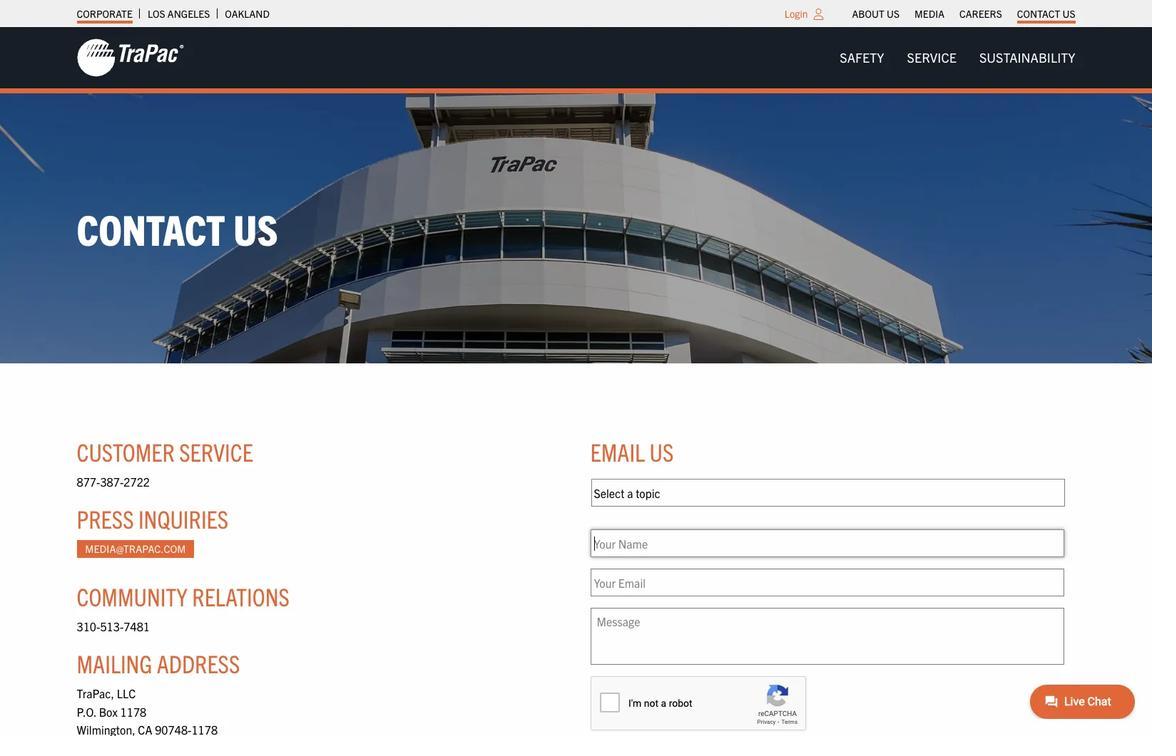 Task type: describe. For each thing, give the bounding box(es) containing it.
los
[[148, 7, 165, 20]]

trapac, llc p.o. box 1178
[[77, 687, 146, 719]]

service link
[[896, 43, 968, 72]]

angeles
[[168, 7, 210, 20]]

0 horizontal spatial contact
[[77, 203, 225, 255]]

media@trapac.com
[[85, 543, 186, 556]]

llc
[[117, 687, 136, 701]]

about us
[[852, 7, 900, 20]]

us inside the about us link
[[887, 7, 900, 20]]

mailing address
[[77, 648, 240, 679]]

p.o.
[[77, 705, 96, 719]]

contact us link
[[1017, 4, 1075, 24]]

about
[[852, 7, 884, 20]]

sustainability link
[[968, 43, 1087, 72]]

oakland link
[[225, 4, 270, 24]]

menu bar containing about us
[[845, 4, 1083, 24]]

los angeles
[[148, 7, 210, 20]]

1178
[[120, 705, 146, 719]]

7481
[[124, 620, 150, 634]]

email us
[[590, 437, 674, 467]]

877-387-2722
[[77, 475, 150, 490]]

media@trapac.com link
[[77, 541, 194, 559]]

about us link
[[852, 4, 900, 24]]

service inside service link
[[907, 49, 957, 66]]

light image
[[814, 9, 824, 20]]

2722
[[124, 475, 150, 490]]

trapac,
[[77, 687, 114, 701]]

login
[[784, 7, 808, 20]]

corporate image
[[77, 38, 184, 78]]

careers link
[[959, 4, 1002, 24]]

address
[[157, 648, 240, 679]]

387-
[[100, 475, 124, 490]]

Your Email text field
[[590, 569, 1064, 597]]

relations
[[192, 581, 290, 612]]

mailing
[[77, 648, 152, 679]]

los angeles link
[[148, 4, 210, 24]]

Your Name text field
[[590, 530, 1064, 558]]

corporate link
[[77, 4, 133, 24]]

menu bar containing safety
[[828, 43, 1087, 72]]

310-513-7481
[[77, 620, 150, 634]]

877-
[[77, 475, 100, 490]]



Task type: vqa. For each thing, say whether or not it's contained in the screenshot.
"media@trapac.com" link
yes



Task type: locate. For each thing, give the bounding box(es) containing it.
menu bar up service link
[[845, 4, 1083, 24]]

0 vertical spatial contact
[[1017, 7, 1060, 20]]

us inside contact us link
[[1062, 7, 1075, 20]]

oakland
[[225, 7, 270, 20]]

customer
[[77, 437, 175, 467]]

1 vertical spatial contact
[[77, 203, 225, 255]]

press
[[77, 503, 134, 534]]

press inquiries
[[77, 503, 228, 534]]

service
[[907, 49, 957, 66], [179, 437, 253, 467]]

safety
[[840, 49, 884, 66]]

contact us
[[1017, 7, 1075, 20], [77, 203, 278, 255]]

sustainability
[[979, 49, 1075, 66]]

0 horizontal spatial service
[[179, 437, 253, 467]]

community relations
[[77, 581, 290, 612]]

corporate
[[77, 7, 133, 20]]

0 vertical spatial menu bar
[[845, 4, 1083, 24]]

menu bar down careers link
[[828, 43, 1087, 72]]

1 horizontal spatial contact
[[1017, 7, 1060, 20]]

inquiries
[[138, 503, 228, 534]]

Message text field
[[590, 609, 1064, 666]]

513-
[[100, 620, 124, 634]]

menu bar
[[845, 4, 1083, 24], [828, 43, 1087, 72]]

community
[[77, 581, 188, 612]]

310-
[[77, 620, 100, 634]]

email
[[590, 437, 645, 467]]

customer service
[[77, 437, 253, 467]]

contact
[[1017, 7, 1060, 20], [77, 203, 225, 255]]

media link
[[914, 4, 944, 24]]

1 horizontal spatial service
[[907, 49, 957, 66]]

us
[[887, 7, 900, 20], [1062, 7, 1075, 20], [233, 203, 278, 255], [649, 437, 674, 467]]

0 horizontal spatial contact us
[[77, 203, 278, 255]]

box
[[99, 705, 118, 719]]

media
[[914, 7, 944, 20]]

1 vertical spatial contact us
[[77, 203, 278, 255]]

login link
[[784, 7, 808, 20]]

safety link
[[828, 43, 896, 72]]

0 vertical spatial contact us
[[1017, 7, 1075, 20]]

1 vertical spatial service
[[179, 437, 253, 467]]

0 vertical spatial service
[[907, 49, 957, 66]]

1 vertical spatial menu bar
[[828, 43, 1087, 72]]

careers
[[959, 7, 1002, 20]]

1 horizontal spatial contact us
[[1017, 7, 1075, 20]]



